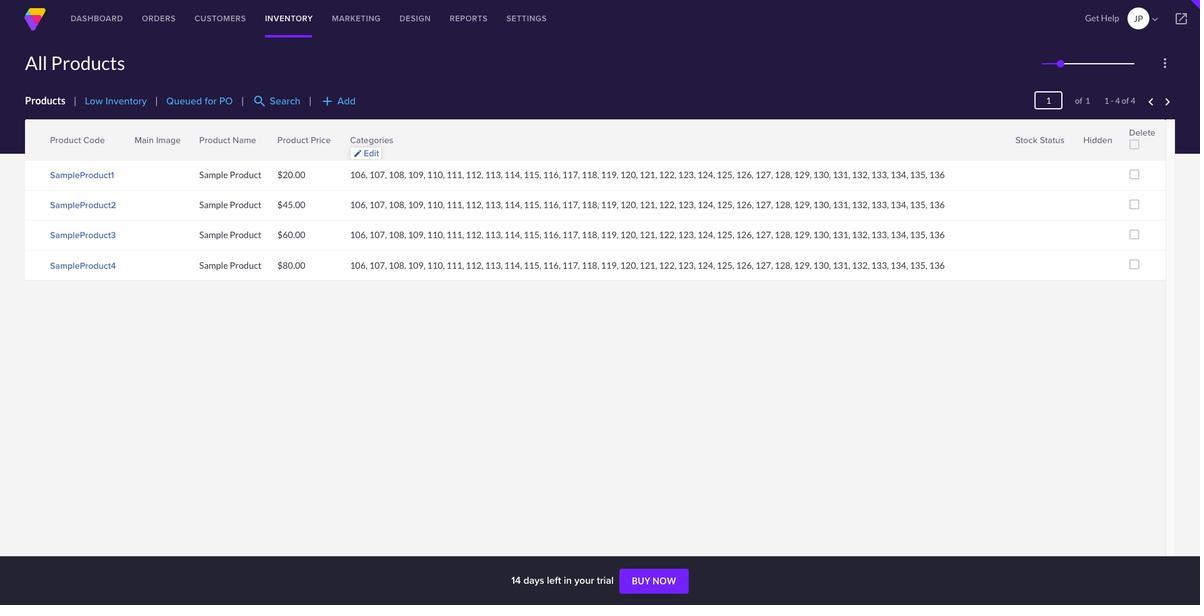 Task type: describe. For each thing, give the bounding box(es) containing it.
all products
[[25, 51, 125, 74]]

 inside   hidden
[[1075, 132, 1086, 143]]

-
[[1111, 96, 1114, 106]]

106, 107, 108, 109, 110, 111, 112, 113, 114, 115, 116, 117, 118, 119, 120, 121, 122, 123, 124, 125, 126, 127, 128, 129, 130, 131, 132, 133, 134, 135, 136 for sampleproduct4
[[350, 260, 945, 270]]

129, for sampleproduct3
[[794, 230, 812, 240]]

130, for sampleproduct1
[[813, 170, 831, 180]]

4  link from the left
[[1074, 132, 1086, 143]]

0 vertical spatial products
[[51, 51, 125, 74]]

 link for third  link from right
[[268, 139, 281, 150]]

135, for sampleproduct1
[[910, 170, 927, 180]]

114, for sampleproduct1
[[504, 170, 522, 180]]

add
[[320, 94, 335, 109]]

help
[[1101, 13, 1119, 23]]

search
[[270, 94, 301, 108]]

settings
[[506, 13, 547, 24]]

sampleproduct3 link
[[50, 228, 116, 241]]

product price link
[[277, 133, 331, 146]]

product left the "$80.00"
[[230, 260, 261, 270]]

128, for sampleproduct4
[[775, 260, 792, 270]]

dashboard
[[71, 13, 123, 24]]

113, for sampleproduct1
[[485, 170, 503, 180]]

main
[[134, 133, 154, 146]]

1 vertical spatial inventory
[[105, 94, 147, 108]]

121, for sampleproduct4
[[640, 260, 657, 270]]

115, for sampleproduct1
[[524, 170, 541, 180]]

low inventory link
[[85, 94, 147, 108]]

106, 107, 108, 109, 110, 111, 112, 113, 114, 115, 116, 117, 118, 119, 120, 121, 122, 123, 124, 125, 126, 127, 128, 129, 130, 131, 132, 133, 134, 135, 136 for sampleproduct2
[[350, 200, 945, 210]]


[[1174, 11, 1189, 26]]

hidden link
[[1083, 133, 1112, 146]]

product left code on the left top of page
[[50, 133, 81, 146]]

134, for sampleproduct4
[[891, 260, 908, 270]]

125, for sampleproduct2
[[717, 200, 734, 210]]

136 for sampleproduct4
[[929, 260, 945, 270]]

123, for sampleproduct1
[[678, 170, 696, 180]]

134, for sampleproduct2
[[891, 200, 908, 210]]

110, for sampleproduct3
[[427, 230, 445, 240]]

1  link from the left
[[190, 132, 202, 143]]

mode_editedit









stock status element
[[1009, 119, 1077, 160]]

2 4 from the left
[[1131, 96, 1136, 106]]

117, for sampleproduct4
[[562, 260, 580, 270]]

  product price
[[269, 132, 331, 150]]

status
[[1040, 133, 1065, 146]]

mode_edit edit
[[353, 146, 379, 160]]

135, for sampleproduct4
[[910, 260, 927, 270]]

  product name
[[190, 132, 256, 150]]

123, for sampleproduct3
[[678, 230, 696, 240]]

126, for sampleproduct2
[[736, 200, 754, 210]]

  hidden
[[1075, 132, 1112, 150]]

111, for sampleproduct4
[[447, 260, 464, 270]]

search search
[[252, 94, 301, 109]]

name
[[233, 133, 256, 146]]

111, for sampleproduct1
[[447, 170, 464, 180]]

sampleproduct1 link
[[50, 168, 114, 181]]

113, for sampleproduct2
[[485, 200, 503, 210]]

133, for sampleproduct3
[[871, 230, 889, 240]]

stock status link
[[1015, 133, 1065, 146]]

keyboard_arrow_left
[[1143, 94, 1158, 109]]

2 1 from the left
[[1104, 96, 1109, 106]]

1 - 4 of 4
[[1104, 96, 1136, 106]]

129, for sampleproduct1
[[794, 170, 812, 180]]

keyboard_arrow_left keyboard_arrow_right
[[1143, 94, 1175, 109]]

sample for sampleproduct1
[[199, 170, 228, 180]]

113, for sampleproduct4
[[485, 260, 503, 270]]

125, for sampleproduct3
[[717, 230, 734, 240]]

108, for sampleproduct3
[[389, 230, 406, 240]]

107, for sampleproduct2
[[369, 200, 387, 210]]

119, for sampleproduct4
[[601, 260, 619, 270]]

1 4 from the left
[[1115, 96, 1120, 106]]

 link for 1st  link from the left
[[190, 139, 202, 150]]

buy
[[632, 576, 651, 586]]

121, for sampleproduct2
[[640, 200, 657, 210]]

1 vertical spatial products
[[25, 95, 65, 106]]






product code element
[[25, 119, 128, 160]]

120, for sampleproduct4
[[620, 260, 638, 270]]

133, for sampleproduct1
[[871, 170, 889, 180]]

mode_editedit









product name element
[[193, 119, 271, 160]]

keyboard_arrow_right link
[[1160, 94, 1175, 109]]

low inventory
[[85, 94, 147, 108]]

106, 107, 108, 109, 110, 111, 112, 113, 114, 115, 116, 117, 118, 119, 120, 121, 122, 123, 124, 125, 126, 127, 128, 129, 130, 131, 132, 133, 134, 135, 136 for sampleproduct1
[[350, 170, 945, 180]]

search
[[252, 94, 267, 109]]

sample product for sampleproduct1
[[199, 170, 261, 180]]

134, for sampleproduct1
[[891, 170, 908, 180]]

119, for sampleproduct1
[[601, 170, 619, 180]]

get help
[[1085, 13, 1119, 23]]

 for name
[[190, 139, 202, 150]]

now
[[653, 576, 676, 586]]

dashboard link
[[61, 0, 132, 38]]

po
[[219, 94, 233, 108]]

sampleproduct2 link
[[50, 198, 116, 211]]

1 of from the left
[[1075, 96, 1082, 106]]

136 for sampleproduct2
[[929, 200, 945, 210]]

sample product for sampleproduct4
[[199, 260, 261, 270]]

main image element
[[128, 119, 193, 160]]

 link for first  link from right
[[1074, 139, 1086, 150]]

 link for 3rd  link from the left
[[1006, 139, 1018, 150]]

queued
[[166, 94, 202, 108]]

130, for sampleproduct4
[[813, 260, 831, 270]]

124, for sampleproduct2
[[697, 200, 715, 210]]

$20.00
[[277, 170, 305, 180]]

jp
[[1134, 13, 1143, 24]]

126, for sampleproduct1
[[736, 170, 754, 180]]

111, for sampleproduct2
[[447, 200, 464, 210]]

for
[[205, 94, 217, 108]]

128, for sampleproduct2
[[775, 200, 792, 210]]

product inside   product name
[[199, 133, 230, 146]]

132, for sampleproduct4
[[852, 260, 870, 270]]

116, for sampleproduct3
[[543, 230, 561, 240]]

sample for sampleproduct3
[[199, 230, 228, 240]]

product left $45.00
[[230, 200, 261, 210]]

more_vert button
[[1155, 53, 1175, 73]]

queued for po link
[[166, 94, 233, 108]]

127, for sampleproduct4
[[755, 260, 773, 270]]

sampleproduct1
[[50, 168, 114, 181]]

112, for sampleproduct3
[[466, 230, 483, 240]]

2  link from the left
[[268, 132, 281, 143]]

115, for sampleproduct3
[[524, 230, 541, 240]]

113, for sampleproduct3
[[485, 230, 503, 240]]

buy now
[[632, 576, 676, 586]]

price
[[311, 133, 331, 146]]

design
[[400, 13, 431, 24]]

more_vert
[[1158, 56, 1173, 71]]

127, for sampleproduct2
[[755, 200, 773, 210]]

keyboard_arrow_right
[[1160, 94, 1175, 109]]

add
[[337, 94, 356, 108]]

product code link
[[50, 133, 105, 146]]

product down name
[[230, 170, 261, 180]]

118, for sampleproduct3
[[582, 230, 599, 240]]

114, for sampleproduct3
[[504, 230, 522, 240]]

14 days left in your trial
[[511, 573, 616, 588]]

106, for sampleproduct3
[[350, 230, 368, 240]]

122, for sampleproduct1
[[659, 170, 676, 180]]

 for price
[[269, 132, 280, 143]]

125, for sampleproduct4
[[717, 260, 734, 270]]

low
[[85, 94, 103, 108]]

 for status
[[1007, 139, 1018, 150]]

135, for sampleproduct3
[[910, 230, 927, 240]]

125, for sampleproduct1
[[717, 170, 734, 180]]

117, for sampleproduct3
[[562, 230, 580, 240]]

122, for sampleproduct4
[[659, 260, 676, 270]]



Task type: vqa. For each thing, say whether or not it's contained in the screenshot.


Task type: locate. For each thing, give the bounding box(es) containing it.
132,
[[852, 170, 870, 180], [852, 200, 870, 210], [852, 230, 870, 240], [852, 260, 870, 270]]

mode_edit left edit
[[353, 149, 363, 158]]

118, for sampleproduct1
[[582, 170, 599, 180]]

4 113, from the top
[[485, 260, 503, 270]]

sample product left $45.00
[[199, 200, 261, 210]]

sample product for sampleproduct2
[[199, 200, 261, 210]]

1 | from the left
[[74, 95, 77, 106]]

 right status
[[1075, 132, 1086, 143]]

marketing
[[332, 13, 381, 24]]

120, for sampleproduct3
[[620, 230, 638, 240]]

product left $60.00
[[230, 230, 261, 240]]

3 118, from the top
[[582, 230, 599, 240]]

4 108, from the top
[[389, 260, 406, 270]]

mode_edit
[[202, 149, 212, 158], [353, 149, 363, 158], [1018, 149, 1028, 158]]

1 122, from the top
[[659, 170, 676, 180]]

 link left status
[[1006, 132, 1018, 143]]

131, for sampleproduct1
[[833, 170, 850, 180]]

2 129, from the top
[[794, 200, 812, 210]]

queued for po
[[166, 94, 233, 108]]

sampleproduct2
[[50, 198, 116, 211]]

107, for sampleproduct1
[[369, 170, 387, 180]]

110, for sampleproduct1
[[427, 170, 445, 180]]

4 121, from the top
[[640, 260, 657, 270]]

of
[[1075, 96, 1082, 106], [1122, 96, 1129, 106]]

mode_editedit









product price element
[[271, 119, 344, 160]]

| left add
[[309, 95, 312, 106]]

of left - on the top right
[[1075, 96, 1082, 106]]

121,
[[640, 170, 657, 180], [640, 200, 657, 210], [640, 230, 657, 240], [640, 260, 657, 270]]

|
[[74, 95, 77, 106], [155, 95, 158, 106], [241, 95, 244, 106], [309, 95, 312, 106]]

3 133, from the top
[[871, 230, 889, 240]]

delete
[[1129, 126, 1155, 139]]

110, for sampleproduct4
[[427, 260, 445, 270]]

107, for sampleproduct3
[[369, 230, 387, 240]]

sample product
[[199, 170, 261, 180], [199, 200, 261, 210], [199, 230, 261, 240], [199, 260, 261, 270]]

4 sample product from the top
[[199, 260, 261, 270]]

112,
[[466, 170, 483, 180], [466, 200, 483, 210], [466, 230, 483, 240], [466, 260, 483, 270]]

2 133, from the top
[[871, 200, 889, 210]]

 right image
[[190, 139, 202, 150]]

 link right status
[[1074, 132, 1086, 143]]

106, for sampleproduct4
[[350, 260, 368, 270]]

4 115, from the top
[[524, 260, 541, 270]]

sample product left $60.00
[[199, 230, 261, 240]]

116, for sampleproduct1
[[543, 170, 561, 180]]

sample for sampleproduct4
[[199, 260, 228, 270]]

trial
[[597, 573, 614, 588]]

117,
[[562, 170, 580, 180], [562, 200, 580, 210], [562, 230, 580, 240], [562, 260, 580, 270]]

134,
[[891, 170, 908, 180], [891, 200, 908, 210], [891, 230, 908, 240], [891, 260, 908, 270]]

127, for sampleproduct3
[[755, 230, 773, 240]]

130, for sampleproduct2
[[813, 200, 831, 210]]

edit
[[364, 146, 379, 160]]

3 117, from the top
[[562, 230, 580, 240]]

1 sample from the top
[[199, 170, 228, 180]]

code
[[83, 133, 105, 146]]

126, for sampleproduct3
[[736, 230, 754, 240]]

126,
[[736, 170, 754, 180], [736, 200, 754, 210], [736, 230, 754, 240], [736, 260, 754, 270]]

117, for sampleproduct2
[[562, 200, 580, 210]]

4 sample from the top
[[199, 260, 228, 270]]

4 128, from the top
[[775, 260, 792, 270]]


[[190, 132, 202, 143], [269, 132, 280, 143], [1007, 132, 1018, 143], [1075, 132, 1086, 143]]

110,
[[427, 170, 445, 180], [427, 200, 445, 210], [427, 230, 445, 240], [427, 260, 445, 270]]

inventory
[[265, 13, 313, 24], [105, 94, 147, 108]]

1 horizontal spatial 4
[[1131, 96, 1136, 106]]

 link right image
[[190, 139, 202, 150]]

133, for sampleproduct2
[[871, 200, 889, 210]]

0 horizontal spatial mode_edit
[[202, 149, 212, 158]]

4 112, from the top
[[466, 260, 483, 270]]

3  from the left
[[1007, 139, 1018, 150]]

126, for sampleproduct4
[[736, 260, 754, 270]]

2 horizontal spatial mode_edit
[[1018, 149, 1028, 158]]

112, for sampleproduct4
[[466, 260, 483, 270]]

left
[[547, 573, 561, 588]]

122,
[[659, 170, 676, 180], [659, 200, 676, 210], [659, 230, 676, 240], [659, 260, 676, 270]]

124,
[[697, 170, 715, 180], [697, 200, 715, 210], [697, 230, 715, 240], [697, 260, 715, 270]]

products
[[51, 51, 125, 74], [25, 95, 65, 106]]

mode_edit inside mode_edit edit
[[353, 149, 363, 158]]

product name link
[[199, 133, 256, 146]]

1 120, from the top
[[620, 170, 638, 180]]

4
[[1115, 96, 1120, 106], [1131, 96, 1136, 106]]

2 134, from the top
[[891, 200, 908, 210]]

3 127, from the top
[[755, 230, 773, 240]]

2 110, from the top
[[427, 200, 445, 210]]

134, for sampleproduct3
[[891, 230, 908, 240]]

4 131, from the top
[[833, 260, 850, 270]]

124, for sampleproduct1
[[697, 170, 715, 180]]

118, for sampleproduct4
[[582, 260, 599, 270]]

 link right name
[[268, 139, 281, 150]]

2 mode_edit from the left
[[353, 149, 363, 158]]

1 111, from the top
[[447, 170, 464, 180]]

 inside   stock status
[[1007, 132, 1018, 143]]

1 121, from the top
[[640, 170, 657, 180]]

1 123, from the top
[[678, 170, 696, 180]]

mode_edit link down product name "link"
[[199, 147, 231, 160]]

3 sample from the top
[[199, 230, 228, 240]]

 link
[[190, 132, 202, 143], [268, 132, 281, 143], [1006, 132, 1018, 143], [1074, 132, 1086, 143]]

1 117, from the top
[[562, 170, 580, 180]]

2 132, from the top
[[852, 200, 870, 210]]

sample product down   product name
[[199, 170, 261, 180]]

mode_edit link
[[199, 147, 231, 160], [1015, 147, 1047, 160]]

stock
[[1015, 133, 1037, 146]]

1 116, from the top
[[543, 170, 561, 180]]

116, for sampleproduct2
[[543, 200, 561, 210]]

3 115, from the top
[[524, 230, 541, 240]]

mode_editedit









hidden element
[[1077, 119, 1123, 160]]

1 127, from the top
[[755, 170, 773, 180]]

 for status
[[1007, 132, 1018, 143]]

121, for sampleproduct1
[[640, 170, 657, 180]]

 link right image
[[190, 132, 202, 143]]

mode_edit for stock
[[1018, 149, 1028, 158]]

$60.00
[[277, 230, 305, 240]]

2 121, from the top
[[640, 200, 657, 210]]

2 109, from the top
[[408, 200, 425, 210]]

mode_edit down product name "link"
[[202, 149, 212, 158]]

2 127, from the top
[[755, 200, 773, 210]]

3 111, from the top
[[447, 230, 464, 240]]

1 132, from the top
[[852, 170, 870, 180]]

| right po
[[241, 95, 244, 106]]

reports
[[450, 13, 488, 24]]

  stock status
[[1007, 132, 1065, 150]]

 right image
[[190, 132, 202, 143]]

115, for sampleproduct4
[[524, 260, 541, 270]]

get
[[1085, 13, 1099, 23]]

sampleproduct3
[[50, 228, 116, 241]]

131, for sampleproduct2
[[833, 200, 850, 210]]

4 | from the left
[[309, 95, 312, 106]]

125,
[[717, 170, 734, 180], [717, 200, 734, 210], [717, 230, 734, 240], [717, 260, 734, 270]]

118, for sampleproduct2
[[582, 200, 599, 210]]

3 114, from the top
[[504, 230, 522, 240]]

1 106, from the top
[[350, 170, 368, 180]]

124, for sampleproduct4
[[697, 260, 715, 270]]

1 horizontal spatial mode_edit link
[[1015, 147, 1047, 160]]

3 123, from the top
[[678, 230, 696, 240]]

| left queued
[[155, 95, 158, 106]]

products up the low
[[51, 51, 125, 74]]

4 110, from the top
[[427, 260, 445, 270]]

106, for sampleproduct2
[[350, 200, 368, 210]]

129, for sampleproduct2
[[794, 200, 812, 210]]

0 horizontal spatial 1
[[1085, 96, 1090, 106]]

mode_editedit


categories element
[[344, 119, 1009, 160]]

109, for sampleproduct3
[[408, 230, 425, 240]]

2 122, from the top
[[659, 200, 676, 210]]

all
[[25, 51, 47, 74]]

2 120, from the top
[[620, 200, 638, 210]]

 right status
[[1075, 139, 1086, 150]]

mode_edit link for stock
[[1015, 147, 1047, 160]]

image
[[156, 133, 181, 146]]

1 mode_edit link from the left
[[199, 147, 231, 160]]

3 116, from the top
[[543, 230, 561, 240]]

4 134, from the top
[[891, 260, 908, 270]]

4 111, from the top
[[447, 260, 464, 270]]

 inside the   product price
[[269, 132, 280, 143]]

123, for sampleproduct2
[[678, 200, 696, 210]]

3 106, from the top
[[350, 230, 368, 240]]

3  from the left
[[1007, 132, 1018, 143]]


[[1149, 14, 1161, 25]]

106, for sampleproduct1
[[350, 170, 368, 180]]

2 125, from the top
[[717, 200, 734, 210]]

4 114, from the top
[[504, 260, 522, 270]]

 inside the   product price
[[269, 139, 280, 150]]

0 horizontal spatial inventory
[[105, 94, 147, 108]]

product left price
[[277, 133, 308, 146]]

 inside   stock status
[[1007, 139, 1018, 150]]

 for price
[[269, 139, 280, 150]]

product left name
[[199, 133, 230, 146]]

3  link from the left
[[1006, 132, 1018, 143]]


[[190, 139, 202, 150], [269, 139, 280, 150], [1007, 139, 1018, 150], [1075, 139, 1086, 150]]

110, for sampleproduct2
[[427, 200, 445, 210]]

133, for sampleproduct4
[[871, 260, 889, 270]]

112, for sampleproduct1
[[466, 170, 483, 180]]

main image
[[134, 133, 181, 146]]

sampleproduct4 link
[[50, 259, 116, 272]]

120, for sampleproduct1
[[620, 170, 638, 180]]

4 127, from the top
[[755, 260, 773, 270]]

1 horizontal spatial mode_edit
[[353, 149, 363, 158]]

106,
[[350, 170, 368, 180], [350, 200, 368, 210], [350, 230, 368, 240], [350, 260, 368, 270]]

mode_edit down stock
[[1018, 149, 1028, 158]]

117, for sampleproduct1
[[562, 170, 580, 180]]

2  from the left
[[269, 139, 280, 150]]

107, for sampleproduct4
[[369, 260, 387, 270]]

categories
[[350, 133, 393, 146]]

keyboard_arrow_left link
[[1143, 94, 1158, 109]]

113,
[[485, 170, 503, 180], [485, 200, 503, 210], [485, 230, 503, 240], [485, 260, 503, 270]]

14
[[511, 573, 521, 588]]

 link left status
[[1006, 139, 1018, 150]]

3  link from the left
[[1006, 139, 1018, 150]]

products link
[[25, 95, 65, 106]]

| left the low
[[74, 95, 77, 106]]

sampleproduct4
[[50, 259, 116, 272]]

128, for sampleproduct1
[[775, 170, 792, 180]]

product
[[50, 133, 81, 146], [199, 133, 230, 146], [277, 133, 308, 146], [230, 170, 261, 180], [230, 200, 261, 210], [230, 230, 261, 240], [230, 260, 261, 270]]

4 124, from the top
[[697, 260, 715, 270]]

3 108, from the top
[[389, 230, 406, 240]]

0 horizontal spatial 4
[[1115, 96, 1120, 106]]

2 of from the left
[[1122, 96, 1129, 106]]

your
[[574, 573, 594, 588]]

product code
[[50, 133, 105, 146]]

2 119, from the top
[[601, 200, 619, 210]]

4  from the left
[[1075, 139, 1086, 150]]

128, for sampleproduct3
[[775, 230, 792, 240]]

1 sample product from the top
[[199, 170, 261, 180]]

122, for sampleproduct3
[[659, 230, 676, 240]]

2 111, from the top
[[447, 200, 464, 210]]

3 128, from the top
[[775, 230, 792, 240]]

product inside the   product price
[[277, 133, 308, 146]]

of right - on the top right
[[1122, 96, 1129, 106]]

0 horizontal spatial of
[[1075, 96, 1082, 106]]

127, for sampleproduct1
[[755, 170, 773, 180]]

108,
[[389, 170, 406, 180], [389, 200, 406, 210], [389, 230, 406, 240], [389, 260, 406, 270]]

1 horizontal spatial inventory
[[265, 13, 313, 24]]

114, for sampleproduct4
[[504, 260, 522, 270]]

2 sample from the top
[[199, 200, 228, 210]]

 inside   hidden
[[1075, 139, 1086, 150]]

119, for sampleproduct2
[[601, 200, 619, 210]]

1 106, 107, 108, 109, 110, 111, 112, 113, 114, 115, 116, 117, 118, 119, 120, 121, 122, 123, 124, 125, 126, 127, 128, 129, 130, 131, 132, 133, 134, 135, 136 from the top
[[350, 170, 945, 180]]

$45.00
[[277, 200, 305, 210]]

130,
[[813, 170, 831, 180], [813, 200, 831, 210], [813, 230, 831, 240], [813, 260, 831, 270]]

2 | from the left
[[155, 95, 158, 106]]

112, for sampleproduct2
[[466, 200, 483, 210]]

2 114, from the top
[[504, 200, 522, 210]]

sample product for sampleproduct3
[[199, 230, 261, 240]]

115,
[[524, 170, 541, 180], [524, 200, 541, 210], [524, 230, 541, 240], [524, 260, 541, 270]]

 left status
[[1007, 139, 1018, 150]]

$80.00
[[277, 260, 305, 270]]

130, for sampleproduct3
[[813, 230, 831, 240]]

days
[[523, 573, 544, 588]]

hidden
[[1083, 133, 1112, 146]]

customers
[[195, 13, 246, 24]]

114, for sampleproduct2
[[504, 200, 522, 210]]

1 1 from the left
[[1085, 96, 1090, 106]]

4 109, from the top
[[408, 260, 425, 270]]

129,
[[794, 170, 812, 180], [794, 200, 812, 210], [794, 230, 812, 240], [794, 260, 812, 270]]

109, for sampleproduct2
[[408, 200, 425, 210]]

3 125, from the top
[[717, 230, 734, 240]]

4 122, from the top
[[659, 260, 676, 270]]

1 128, from the top
[[775, 170, 792, 180]]

131,
[[833, 170, 850, 180], [833, 200, 850, 210], [833, 230, 850, 240], [833, 260, 850, 270]]

4 right - on the top right
[[1115, 96, 1120, 106]]

3 119, from the top
[[601, 230, 619, 240]]

0 vertical spatial inventory
[[265, 13, 313, 24]]

4 106, from the top
[[350, 260, 368, 270]]

4 118, from the top
[[582, 260, 599, 270]]

131, for sampleproduct4
[[833, 260, 850, 270]]

delete element
[[1123, 119, 1166, 160]]

 right name
[[269, 139, 280, 150]]

2 106, 107, 108, 109, 110, 111, 112, 113, 114, 115, 116, 117, 118, 119, 120, 121, 122, 123, 124, 125, 126, 127, 128, 129, 130, 131, 132, 133, 134, 135, 136 from the top
[[350, 200, 945, 210]]

orders
[[142, 13, 176, 24]]

121, for sampleproduct3
[[640, 230, 657, 240]]

 link right status
[[1074, 139, 1086, 150]]

111, for sampleproduct3
[[447, 230, 464, 240]]

135,
[[910, 170, 927, 180], [910, 200, 927, 210], [910, 230, 927, 240], [910, 260, 927, 270]]

1 136 from the top
[[929, 170, 945, 180]]

buy now link
[[619, 569, 689, 594]]

131, for sampleproduct3
[[833, 230, 850, 240]]

3 112, from the top
[[466, 230, 483, 240]]

132, for sampleproduct2
[[852, 200, 870, 210]]

123, for sampleproduct4
[[678, 260, 696, 270]]

1 horizontal spatial of
[[1122, 96, 1129, 106]]

3 134, from the top
[[891, 230, 908, 240]]

109,
[[408, 170, 425, 180], [408, 200, 425, 210], [408, 230, 425, 240], [408, 260, 425, 270]]

3 124, from the top
[[697, 230, 715, 240]]

2 mode_edit link from the left
[[1015, 147, 1047, 160]]

1 125, from the top
[[717, 170, 734, 180]]

1 115, from the top
[[524, 170, 541, 180]]

mode_edit link down stock
[[1015, 147, 1047, 160]]

sample product left the "$80.00"
[[199, 260, 261, 270]]

 left status
[[1007, 132, 1018, 143]]

 link
[[1163, 0, 1200, 38]]

 inside   product name
[[190, 132, 202, 143]]

1 129, from the top
[[794, 170, 812, 180]]

in
[[564, 573, 572, 588]]

136 for sampleproduct1
[[929, 170, 945, 180]]

of 1
[[1066, 96, 1090, 106]]

0 horizontal spatial mode_edit link
[[199, 147, 231, 160]]

120, for sampleproduct2
[[620, 200, 638, 210]]

135, for sampleproduct2
[[910, 200, 927, 210]]

1
[[1085, 96, 1090, 106], [1104, 96, 1109, 106]]

1 133, from the top
[[871, 170, 889, 180]]

1 112, from the top
[[466, 170, 483, 180]]

1 130, from the top
[[813, 170, 831, 180]]

2 131, from the top
[[833, 200, 850, 210]]

3 | from the left
[[241, 95, 244, 106]]

add add
[[320, 94, 356, 109]]

None text field
[[1035, 91, 1063, 109]]

1 134, from the top
[[891, 170, 908, 180]]

 right name
[[269, 132, 280, 143]]

4 129, from the top
[[794, 260, 812, 270]]

products down the all
[[25, 95, 65, 106]]

119,
[[601, 170, 619, 180], [601, 200, 619, 210], [601, 230, 619, 240], [601, 260, 619, 270]]

118,
[[582, 170, 599, 180], [582, 200, 599, 210], [582, 230, 599, 240], [582, 260, 599, 270]]

1 109, from the top
[[408, 170, 425, 180]]

1 horizontal spatial 1
[[1104, 96, 1109, 106]]

132, for sampleproduct3
[[852, 230, 870, 240]]

2 115, from the top
[[524, 200, 541, 210]]

4 119, from the top
[[601, 260, 619, 270]]

 inside   product name
[[190, 139, 202, 150]]

107,
[[369, 170, 387, 180], [369, 200, 387, 210], [369, 230, 387, 240], [369, 260, 387, 270]]

132, for sampleproduct1
[[852, 170, 870, 180]]

 link right name
[[268, 132, 281, 143]]

2 136 from the top
[[929, 200, 945, 210]]

2 117, from the top
[[562, 200, 580, 210]]

4 left keyboard_arrow_left
[[1131, 96, 1136, 106]]



